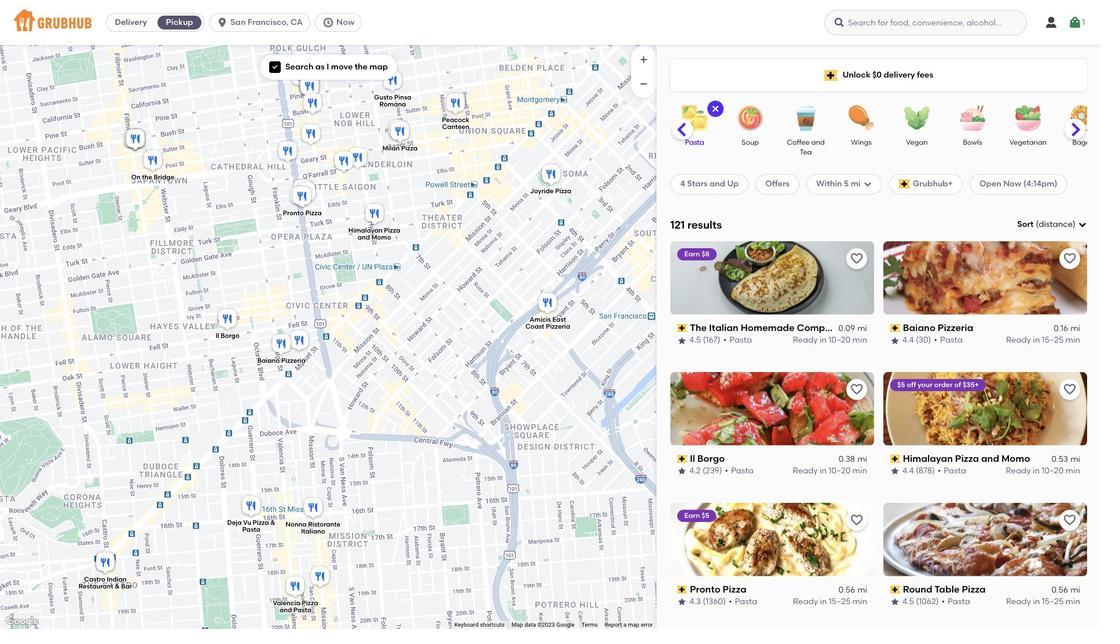 Task type: describe. For each thing, give the bounding box(es) containing it.
now button
[[315, 13, 367, 32]]

none field containing sort
[[1018, 219, 1088, 231]]

proceed to checkout button
[[925, 312, 1080, 333]]

joyride pizza image
[[540, 162, 563, 188]]

pasta for himalayan pizza and momo
[[944, 466, 967, 476]]

subscription pass image for il borgo
[[678, 455, 688, 463]]

cafe mystique image
[[94, 550, 117, 575]]

in for baiano pizzeria
[[1034, 336, 1041, 345]]

the italian homemade company
[[690, 323, 842, 334]]

canteen
[[442, 123, 470, 131]]

save this restaurant image for round table pizza
[[1063, 514, 1077, 527]]

1 horizontal spatial pronto pizza
[[690, 584, 747, 595]]

min for il borgo
[[853, 466, 868, 476]]

baiano pizzeria inside map region
[[258, 357, 306, 364]]

baiano pizzeria image
[[270, 332, 293, 358]]

star icon image for il borgo
[[678, 467, 687, 476]]

milan pizza
[[383, 144, 418, 152]]

search
[[286, 62, 314, 72]]

tommy's joynt image
[[276, 139, 299, 165]]

4.5 (1062)
[[903, 597, 939, 607]]

little italy pasta image
[[298, 74, 321, 99]]

baklava cafe & grill image
[[291, 178, 315, 203]]

open
[[980, 179, 1002, 189]]

gusto pinsa romana image
[[381, 69, 404, 94]]

1 vertical spatial borgo
[[698, 453, 725, 464]]

ready for the italian homemade company
[[793, 336, 818, 345]]

ready in 10–20 min for himalayan pizza and momo
[[1006, 466, 1081, 476]]

the italian homemade company logo image
[[671, 241, 875, 315]]

order
[[935, 381, 953, 389]]

4.3
[[690, 597, 701, 607]]

0 horizontal spatial $5
[[702, 512, 710, 520]]

• pasta for round
[[942, 597, 971, 607]]

subscription pass image for round table pizza
[[891, 586, 901, 594]]

gusto pinsa romana
[[374, 93, 412, 108]]

of
[[955, 381, 962, 389]]

grubhub plus flag logo image for unlock $0 delivery fees
[[825, 70, 839, 81]]

pasta down pasta image
[[685, 138, 705, 147]]

and inside valencia pizza and pasta
[[280, 607, 292, 615]]

baiano pizzeria  logo image
[[884, 241, 1088, 315]]

pronto pizza logo image
[[671, 503, 875, 577]]

castro indian restaurant & bar image
[[94, 551, 117, 577]]

grubhub+
[[913, 179, 953, 189]]

baiano inside map region
[[258, 357, 280, 364]]

and inside himalayan pizza and momo
[[358, 234, 370, 241]]

coffee
[[787, 138, 810, 147]]

the italian homemade company image
[[288, 329, 311, 354]]

east
[[553, 316, 566, 323]]

0.56 mi for pronto pizza
[[839, 586, 868, 595]]

2 save this restaurant image from the top
[[1063, 383, 1077, 397]]

0.53
[[1052, 455, 1069, 465]]

& for restaurant
[[115, 583, 120, 591]]

il borgo image
[[216, 307, 239, 333]]

map
[[512, 622, 523, 629]]

up
[[728, 179, 739, 189]]

checkout
[[1006, 317, 1044, 327]]

pastifico image
[[123, 127, 147, 153]]

0.56 mi for round table pizza
[[1052, 586, 1081, 595]]

offers
[[766, 179, 790, 189]]

terms link
[[582, 622, 598, 629]]

data
[[525, 622, 536, 629]]

the sampler's house image
[[301, 91, 324, 117]]

ti piacera ristorante image
[[289, 49, 312, 74]]

• pasta for il
[[725, 466, 754, 476]]

sort ( distance )
[[1018, 220, 1076, 229]]

on the bridge
[[131, 173, 174, 181]]

$0
[[873, 70, 882, 80]]

vu
[[243, 519, 251, 527]]

himalayan pizza and momo logo image
[[884, 372, 1088, 446]]

san
[[231, 17, 246, 27]]

pizza inferno image
[[124, 127, 147, 153]]

1 horizontal spatial himalayan pizza and momo
[[903, 453, 1031, 464]]

0 vertical spatial baiano pizzeria
[[903, 323, 974, 334]]

pizza inside valencia pizza and pasta
[[302, 600, 318, 608]]

round table pizza logo image
[[884, 503, 1088, 577]]

0.16 mi
[[1054, 324, 1081, 334]]

pronto pizza inside map region
[[283, 209, 322, 217]]

main navigation navigation
[[0, 0, 1102, 45]]

unlock
[[843, 70, 871, 80]]

nonna ristorante italiano image
[[302, 496, 325, 522]]

vegetarian
[[1010, 138, 1047, 147]]

amicis
[[530, 316, 551, 323]]

pharaohs egyptian restaurant image
[[387, 118, 410, 143]]

• pasta for baiano
[[935, 336, 963, 345]]

keyboard
[[455, 622, 479, 629]]

delivery
[[884, 70, 916, 80]]

0.38 mi
[[839, 455, 868, 465]]

off
[[907, 381, 917, 389]]

1 vertical spatial pronto
[[690, 584, 721, 595]]

star icon image for himalayan pizza and momo
[[891, 467, 900, 476]]

0.53 mi
[[1052, 455, 1081, 465]]

10–20 for himalayan pizza and momo
[[1042, 466, 1064, 476]]

ca
[[291, 17, 303, 27]]

mi for round table pizza
[[1071, 586, 1081, 595]]

mi for baiano pizzeria
[[1071, 324, 1081, 334]]

1 vertical spatial il
[[690, 453, 696, 464]]

ready for baiano pizzeria
[[1007, 336, 1032, 345]]

• for il
[[725, 466, 729, 476]]

pickup button
[[155, 13, 204, 32]]

2 horizontal spatial pizzeria
[[938, 323, 974, 334]]

il borgo logo image
[[671, 372, 875, 446]]

keyboard shortcuts
[[455, 622, 505, 629]]

bridge
[[154, 173, 174, 181]]

pronto pizza image
[[291, 184, 314, 210]]

min for himalayan pizza and momo
[[1066, 466, 1081, 476]]

grandma's homemade pasta image
[[124, 127, 147, 153]]

4.3 (1360)
[[690, 597, 726, 607]]

valencia pizza and pasta
[[273, 600, 318, 615]]

fees
[[917, 70, 934, 80]]

nonna ristorante italiano
[[286, 521, 341, 536]]

0.38
[[839, 455, 856, 465]]

milan pizza image
[[389, 120, 412, 145]]

google image
[[3, 615, 41, 630]]

0.09 mi
[[839, 324, 868, 334]]

svg image inside san francisco, ca button
[[217, 17, 228, 28]]

0 horizontal spatial pizzeria
[[281, 357, 306, 364]]

terms
[[582, 622, 598, 629]]

report
[[605, 622, 622, 629]]

and inside coffee and tea
[[812, 138, 825, 147]]

• pasta for the
[[724, 336, 752, 345]]

(167)
[[703, 336, 721, 345]]

mi for il borgo
[[858, 455, 868, 465]]

homemade
[[741, 323, 795, 334]]

restaurant
[[79, 583, 113, 591]]

now inside button
[[337, 17, 355, 27]]

pizza inside deja vu pizza & pasta
[[253, 519, 269, 527]]

subscription pass image for the italian homemade company
[[678, 324, 688, 333]]

coast
[[526, 323, 545, 330]]

in for himalayan pizza and momo
[[1033, 466, 1040, 476]]

soup
[[742, 138, 759, 147]]

within 5 mi
[[817, 179, 861, 189]]

chef's pasta image
[[298, 74, 321, 99]]

ready in 15–25 min for pronto pizza
[[794, 597, 868, 607]]

• for himalayan
[[938, 466, 941, 476]]

valencia pizza and pasta image
[[284, 575, 307, 600]]

(30)
[[916, 336, 932, 345]]

4
[[681, 179, 686, 189]]

min for pronto pizza
[[853, 597, 868, 607]]

pizzeria inside amicis east coast pizzeria il borgo
[[546, 323, 571, 330]]

deja vu pizza & pasta image
[[240, 494, 263, 520]]

in for il borgo
[[820, 466, 827, 476]]

piccolo pizza image
[[332, 149, 356, 175]]

in for round table pizza
[[1034, 597, 1041, 607]]

soup image
[[730, 105, 771, 131]]

bar
[[121, 583, 132, 591]]

ready for himalayan pizza and momo
[[1006, 466, 1031, 476]]

save this restaurant image for the italian homemade company
[[850, 252, 864, 266]]

• for pronto
[[729, 597, 732, 607]]

company
[[797, 323, 842, 334]]

4.5 (167)
[[690, 336, 721, 345]]

pinsa
[[394, 93, 412, 101]]

romana
[[380, 100, 406, 108]]

move
[[331, 62, 353, 72]]

1 vertical spatial now
[[1004, 179, 1022, 189]]

joyride pizza
[[530, 187, 572, 195]]

pasta inside valencia pizza and pasta
[[294, 607, 312, 615]]

map data ©2023 google
[[512, 622, 575, 629]]

Search for food, convenience, alcohol... search field
[[825, 10, 1028, 35]]

• for round
[[942, 597, 945, 607]]



Task type: locate. For each thing, give the bounding box(es) containing it.
your
[[918, 381, 933, 389]]

indian
[[107, 576, 127, 584]]

delivery button
[[107, 13, 155, 32]]

grubhub plus flag logo image for grubhub+
[[899, 180, 911, 189]]

0 vertical spatial il
[[216, 332, 219, 340]]

vegetarian image
[[1008, 105, 1049, 131]]

1 vertical spatial momo
[[1002, 453, 1031, 464]]

1 vertical spatial pronto pizza
[[690, 584, 747, 595]]

$5 off your order of $35+
[[898, 381, 980, 389]]

$5 down 4.2 (239)
[[702, 512, 710, 520]]

1 vertical spatial earn
[[685, 512, 700, 520]]

4.5 for round table pizza
[[903, 597, 915, 607]]

map region
[[0, 0, 748, 630]]

proceed
[[960, 317, 994, 327]]

il inside amicis east coast pizzeria il borgo
[[216, 332, 219, 340]]

15–25 for baiano pizzeria
[[1043, 336, 1064, 345]]

pasta down valencia pizza and pasta icon
[[294, 607, 312, 615]]

grubhub plus flag logo image left the unlock
[[825, 70, 839, 81]]

1 horizontal spatial now
[[1004, 179, 1022, 189]]

earn for the italian homemade company
[[685, 250, 700, 258]]

10–20 for il borgo
[[829, 466, 851, 476]]

himalayan inside map region
[[349, 227, 383, 234]]

ready in 10–20 min for the italian homemade company
[[793, 336, 868, 345]]

the inside map region
[[142, 173, 152, 181]]

0 vertical spatial the
[[355, 62, 368, 72]]

4.5 for the italian homemade company
[[690, 336, 701, 345]]

now
[[337, 17, 355, 27], [1004, 179, 1022, 189]]

pasta for baiano pizzeria
[[941, 336, 963, 345]]

pasta right (30)
[[941, 336, 963, 345]]

0 vertical spatial now
[[337, 17, 355, 27]]

in for the italian homemade company
[[820, 336, 827, 345]]

pizzeria down the italian homemade company icon
[[281, 357, 306, 364]]

& inside castro indian restaurant & bar
[[115, 583, 120, 591]]

sort
[[1018, 220, 1034, 229]]

borgo inside amicis east coast pizzeria il borgo
[[221, 332, 240, 340]]

None field
[[1018, 219, 1088, 231]]

about pasta night image
[[295, 180, 318, 206]]

ready for il borgo
[[793, 466, 818, 476]]

1 vertical spatial save this restaurant image
[[1063, 383, 1077, 397]]

1 vertical spatial baiano
[[258, 357, 280, 364]]

pizzeria
[[938, 323, 974, 334], [546, 323, 571, 330], [281, 357, 306, 364]]

wings
[[852, 138, 872, 147]]

star icon image for the italian homemade company
[[678, 336, 687, 346]]

minus icon image
[[638, 78, 650, 90]]

121
[[671, 218, 685, 231]]

valencia
[[273, 600, 300, 608]]

0 horizontal spatial momo
[[372, 234, 391, 241]]

& left nonna
[[271, 519, 276, 527]]

(1360)
[[703, 597, 726, 607]]

the right move
[[355, 62, 368, 72]]

• pasta right (30)
[[935, 336, 963, 345]]

earn left "$8"
[[685, 250, 700, 258]]

• pasta right (878)
[[938, 466, 967, 476]]

nonna
[[286, 521, 307, 529]]

round
[[903, 584, 933, 595]]

mission street oyster bar & seafood restaurant image
[[309, 565, 332, 591]]

the
[[355, 62, 368, 72], [142, 173, 152, 181]]

0 horizontal spatial borgo
[[221, 332, 240, 340]]

and up tea
[[812, 138, 825, 147]]

10–20 down 0.53
[[1042, 466, 1064, 476]]

star icon image
[[678, 336, 687, 346], [891, 336, 900, 346], [678, 467, 687, 476], [891, 467, 900, 476], [678, 598, 687, 607], [891, 598, 900, 607]]

1 earn from the top
[[685, 250, 700, 258]]

ready in 10–20 min for il borgo
[[793, 466, 868, 476]]

salad spot image
[[293, 178, 316, 203]]

& left bar
[[115, 583, 120, 591]]

mi
[[851, 179, 861, 189], [858, 324, 868, 334], [1071, 324, 1081, 334], [858, 455, 868, 465], [1071, 455, 1081, 465], [858, 586, 868, 595], [1071, 586, 1081, 595]]

bowls image
[[953, 105, 993, 131]]

2 vertical spatial save this restaurant image
[[1063, 514, 1077, 527]]

star icon image for round table pizza
[[891, 598, 900, 607]]

ready for pronto pizza
[[794, 597, 819, 607]]

peacock canteen image
[[444, 91, 467, 117]]

table
[[935, 584, 960, 595]]

star icon image left 4.4 (878)
[[891, 467, 900, 476]]

• pasta for pronto
[[729, 597, 758, 607]]

1 vertical spatial &
[[115, 583, 120, 591]]

in for pronto pizza
[[820, 597, 827, 607]]

1 vertical spatial save this restaurant image
[[850, 383, 864, 397]]

napoli pizza image
[[299, 122, 323, 147]]

borgo up the (239)
[[698, 453, 725, 464]]

•
[[724, 336, 727, 345], [935, 336, 938, 345], [725, 466, 729, 476], [938, 466, 941, 476], [729, 597, 732, 607], [942, 597, 945, 607]]

0 vertical spatial &
[[271, 519, 276, 527]]

• right (30)
[[935, 336, 938, 345]]

pasta for round table pizza
[[948, 597, 971, 607]]

pasta right (1360)
[[735, 597, 758, 607]]

pronto up the 4.3 (1360) at bottom right
[[690, 584, 721, 595]]

• pasta for himalayan
[[938, 466, 967, 476]]

in
[[820, 336, 827, 345], [1034, 336, 1041, 345], [820, 466, 827, 476], [1033, 466, 1040, 476], [820, 597, 827, 607], [1034, 597, 1041, 607]]

il borgo
[[690, 453, 725, 464]]

academy bar & kitchen image
[[122, 127, 145, 153]]

vegan image
[[897, 105, 938, 131]]

amicis east coast pizzeria image
[[536, 291, 560, 317]]

1
[[1083, 17, 1086, 27]]

0 horizontal spatial il
[[216, 332, 219, 340]]

• pasta right (1360)
[[729, 597, 758, 607]]

10–20
[[829, 336, 851, 345], [829, 466, 851, 476], [1042, 466, 1064, 476]]

momo down himalayan pizza and momo icon at the top of page
[[372, 234, 391, 241]]

amicis east coast pizzeria il borgo
[[216, 316, 571, 340]]

pasta for pronto pizza
[[735, 597, 758, 607]]

0 vertical spatial pronto pizza
[[283, 209, 322, 217]]

map right a
[[628, 622, 640, 629]]

subscription pass image right 0.38 mi
[[891, 455, 901, 463]]

• pasta right the (239)
[[725, 466, 754, 476]]

2 save this restaurant image from the top
[[850, 383, 864, 397]]

svg image right )
[[1079, 220, 1088, 229]]

1 vertical spatial himalayan pizza and momo
[[903, 453, 1031, 464]]

• for the
[[724, 336, 727, 345]]

unlock $0 delivery fees
[[843, 70, 934, 80]]

0 vertical spatial borgo
[[221, 332, 240, 340]]

1 vertical spatial map
[[628, 622, 640, 629]]

1 horizontal spatial pronto
[[690, 584, 721, 595]]

1 horizontal spatial baiano
[[903, 323, 936, 334]]

1 4.4 from the top
[[903, 336, 914, 345]]

to
[[996, 317, 1004, 327]]

the right on
[[142, 173, 152, 181]]

1 horizontal spatial $5
[[898, 381, 906, 389]]

0 horizontal spatial baiano
[[258, 357, 280, 364]]

san francisco, ca button
[[209, 13, 315, 32]]

vegan
[[907, 138, 928, 147]]

star icon image left 4.3
[[678, 598, 687, 607]]

min for the italian homemade company
[[853, 336, 868, 345]]

save this restaurant image for baiano pizzeria
[[1063, 252, 1077, 266]]

$35+
[[963, 381, 980, 389]]

0 horizontal spatial &
[[115, 583, 120, 591]]

0 vertical spatial 4.4
[[903, 336, 914, 345]]

pasta image
[[675, 105, 715, 131]]

proceed to checkout
[[960, 317, 1044, 327]]

mi for the italian homemade company
[[858, 324, 868, 334]]

pickup
[[166, 17, 193, 27]]

and down valencia pizza and pasta icon
[[280, 607, 292, 615]]

pronto down "about pasta night" image
[[283, 209, 304, 217]]

and down himalayan pizza and momo icon at the top of page
[[358, 234, 370, 241]]

italian
[[709, 323, 739, 334]]

1 0.56 mi from the left
[[839, 586, 868, 595]]

svg image
[[217, 17, 228, 28], [834, 17, 846, 28], [272, 64, 279, 71], [1079, 220, 1088, 229]]

0 horizontal spatial map
[[370, 62, 388, 72]]

map up gusto
[[370, 62, 388, 72]]

121 results
[[671, 218, 722, 231]]

1 horizontal spatial pizzeria
[[546, 323, 571, 330]]

0 vertical spatial pronto
[[283, 209, 304, 217]]

baiano pizzeria down the italian homemade company icon
[[258, 357, 306, 364]]

15–25 for pronto pizza
[[829, 597, 851, 607]]

star icon image left 4.5 (167)
[[678, 336, 687, 346]]

1 horizontal spatial himalayan
[[903, 453, 953, 464]]

on the bridge image
[[141, 149, 165, 174]]

a
[[624, 622, 627, 629]]

• down italian
[[724, 336, 727, 345]]

10–20 down '0.09'
[[829, 336, 851, 345]]

pasta right deja
[[242, 526, 261, 534]]

map
[[370, 62, 388, 72], [628, 622, 640, 629]]

earn down 4.2
[[685, 512, 700, 520]]

1 horizontal spatial 4.5
[[903, 597, 915, 607]]

coffee and tea
[[787, 138, 825, 157]]

subscription pass image left round
[[891, 586, 901, 594]]

1 vertical spatial $5
[[702, 512, 710, 520]]

ready in 10–20 min down company
[[793, 336, 868, 345]]

himalayan pizza and momo
[[349, 227, 401, 241], [903, 453, 1031, 464]]

0 vertical spatial momo
[[372, 234, 391, 241]]

borgo left baiano pizzeria icon
[[221, 332, 240, 340]]

mi for himalayan pizza and momo
[[1071, 455, 1081, 465]]

pasta down italian
[[730, 336, 752, 345]]

pasta train image
[[346, 146, 370, 171]]

& for pizza
[[271, 519, 276, 527]]

subscription pass image
[[678, 324, 688, 333], [891, 324, 901, 333], [678, 586, 688, 594]]

4.5 down the
[[690, 336, 701, 345]]

10–20 for the italian homemade company
[[829, 336, 851, 345]]

subscription pass image for baiano pizzeria
[[891, 324, 901, 333]]

4.5
[[690, 336, 701, 345], [903, 597, 915, 607]]

1 horizontal spatial baiano pizzeria
[[903, 323, 974, 334]]

and down himalayan pizza and momo logo
[[982, 453, 1000, 464]]

earn $8
[[685, 250, 710, 258]]

joyride
[[530, 187, 554, 195]]

pasta right the (239)
[[732, 466, 754, 476]]

svg image
[[1045, 16, 1059, 30], [1069, 16, 1083, 30], [323, 17, 334, 28], [711, 104, 721, 114], [863, 180, 873, 189]]

subscription pass image left il borgo
[[678, 455, 688, 463]]

fresco pizza - shawarma & ice cream image
[[298, 74, 321, 100]]

& inside deja vu pizza & pasta
[[271, 519, 276, 527]]

0 horizontal spatial the
[[142, 173, 152, 181]]

save this restaurant button
[[847, 248, 868, 269], [1060, 248, 1081, 269], [847, 379, 868, 400], [1060, 379, 1081, 400], [847, 510, 868, 531], [1060, 510, 1081, 531]]

earn for pronto pizza
[[685, 512, 700, 520]]

5
[[844, 179, 849, 189]]

momo inside himalayan pizza and momo
[[372, 234, 391, 241]]

ready
[[793, 336, 818, 345], [1007, 336, 1032, 345], [793, 466, 818, 476], [1006, 466, 1031, 476], [794, 597, 819, 607], [1007, 597, 1032, 607]]

wings image
[[842, 105, 882, 131]]

0 horizontal spatial 0.56
[[839, 586, 856, 595]]

0 horizontal spatial himalayan pizza and momo
[[349, 227, 401, 241]]

1 vertical spatial baiano pizzeria
[[258, 357, 306, 364]]

save this restaurant image
[[850, 252, 864, 266], [850, 383, 864, 397], [850, 514, 864, 527]]

error
[[641, 622, 653, 629]]

star icon image left 4.4 (30)
[[891, 336, 900, 346]]

pizzeria left 'to' at the bottom right of the page
[[938, 323, 974, 334]]

svg image left search
[[272, 64, 279, 71]]

mi for pronto pizza
[[858, 586, 868, 595]]

4.4 for baiano pizzeria
[[903, 336, 914, 345]]

1 vertical spatial grubhub plus flag logo image
[[899, 180, 911, 189]]

save this restaurant image for pronto pizza
[[850, 514, 864, 527]]

0.56
[[839, 586, 856, 595], [1052, 586, 1069, 595]]

ready for round table pizza
[[1007, 597, 1032, 607]]

the
[[690, 323, 707, 334]]

4.4 left (878)
[[903, 466, 914, 476]]

tea
[[800, 149, 812, 157]]

0.09
[[839, 324, 856, 334]]

0 horizontal spatial 0.56 mi
[[839, 586, 868, 595]]

round table pizza image
[[288, 184, 312, 209]]

15–25 for round table pizza
[[1043, 597, 1064, 607]]

0 vertical spatial map
[[370, 62, 388, 72]]

star icon image left 4.5 (1062)
[[891, 598, 900, 607]]

2 4.4 from the top
[[903, 466, 914, 476]]

open now (4:14pm)
[[980, 179, 1058, 189]]

0.56 for round table pizza
[[1052, 586, 1069, 595]]

• for baiano
[[935, 336, 938, 345]]

0 vertical spatial save this restaurant image
[[1063, 252, 1077, 266]]

1 0.56 from the left
[[839, 586, 856, 595]]

0 horizontal spatial 4.5
[[690, 336, 701, 345]]

grubhub plus flag logo image
[[825, 70, 839, 81], [899, 180, 911, 189]]

pasta for the italian homemade company
[[730, 336, 752, 345]]

svg image inside 1 button
[[1069, 16, 1083, 30]]

• pasta down the table on the bottom right of the page
[[942, 597, 971, 607]]

grubhub plus flag logo image left grubhub+
[[899, 180, 911, 189]]

0 vertical spatial himalayan pizza and momo
[[349, 227, 401, 241]]

0.56 for pronto pizza
[[839, 586, 856, 595]]

1 horizontal spatial map
[[628, 622, 640, 629]]

• right the (239)
[[725, 466, 729, 476]]

min for round table pizza
[[1066, 597, 1081, 607]]

pizzeria right coast
[[546, 323, 571, 330]]

0 vertical spatial grubhub plus flag logo image
[[825, 70, 839, 81]]

victor's pizza image
[[290, 65, 313, 90]]

10–20 down 0.38 at the bottom
[[829, 466, 851, 476]]

star icon image left 4.2
[[678, 467, 687, 476]]

1 horizontal spatial &
[[271, 519, 276, 527]]

pasta for il borgo
[[732, 466, 754, 476]]

• right (1360)
[[729, 597, 732, 607]]

• pasta
[[724, 336, 752, 345], [935, 336, 963, 345], [725, 466, 754, 476], [938, 466, 967, 476], [729, 597, 758, 607], [942, 597, 971, 607]]

search as i move the map
[[286, 62, 388, 72]]

1 horizontal spatial 0.56 mi
[[1052, 586, 1081, 595]]

subscription pass image for pronto pizza
[[678, 586, 688, 594]]

pronto inside map region
[[283, 209, 304, 217]]

(239)
[[703, 466, 723, 476]]

0 vertical spatial himalayan
[[349, 227, 383, 234]]

pasta inside deja vu pizza & pasta
[[242, 526, 261, 534]]

1 horizontal spatial borgo
[[698, 453, 725, 464]]

0 horizontal spatial now
[[337, 17, 355, 27]]

coffee and tea image
[[786, 105, 827, 131]]

0 vertical spatial save this restaurant image
[[850, 252, 864, 266]]

min
[[853, 336, 868, 345], [1066, 336, 1081, 345], [853, 466, 868, 476], [1066, 466, 1081, 476], [853, 597, 868, 607], [1066, 597, 1081, 607]]

• right (878)
[[938, 466, 941, 476]]

0 vertical spatial $5
[[898, 381, 906, 389]]

peacock canteen
[[442, 116, 470, 131]]

$5
[[898, 381, 906, 389], [702, 512, 710, 520]]

1 vertical spatial 4.4
[[903, 466, 914, 476]]

report a map error link
[[605, 622, 653, 629]]

(4:14pm)
[[1024, 179, 1058, 189]]

subscription pass image
[[678, 455, 688, 463], [891, 455, 901, 463], [891, 586, 901, 594]]

within
[[817, 179, 843, 189]]

1 save this restaurant image from the top
[[1063, 252, 1077, 266]]

0 horizontal spatial pronto pizza
[[283, 209, 322, 217]]

1 save this restaurant image from the top
[[850, 252, 864, 266]]

3 save this restaurant image from the top
[[850, 514, 864, 527]]

0 horizontal spatial grubhub plus flag logo image
[[825, 70, 839, 81]]

on
[[131, 173, 141, 181]]

now up move
[[337, 17, 355, 27]]

4.4 left (30)
[[903, 336, 914, 345]]

1 horizontal spatial momo
[[1002, 453, 1031, 464]]

0 vertical spatial earn
[[685, 250, 700, 258]]

plus icon image
[[638, 54, 650, 65]]

4.2
[[690, 466, 701, 476]]

deja vu pizza & pasta
[[227, 519, 276, 534]]

il
[[216, 332, 219, 340], [690, 453, 696, 464]]

and left up
[[710, 179, 726, 189]]

san francisco, ca
[[231, 17, 303, 27]]

4.5 down round
[[903, 597, 915, 607]]

• pasta down italian
[[724, 336, 752, 345]]

2 vertical spatial save this restaurant image
[[850, 514, 864, 527]]

min for baiano pizzeria
[[1066, 336, 1081, 345]]

svg image inside now button
[[323, 17, 334, 28]]

1 horizontal spatial the
[[355, 62, 368, 72]]

4.2 (239)
[[690, 466, 723, 476]]

4.4 (878)
[[903, 466, 935, 476]]

4.4 for himalayan pizza and momo
[[903, 466, 914, 476]]

bagels image
[[1064, 105, 1102, 131]]

baiano pizzeria
[[903, 323, 974, 334], [258, 357, 306, 364]]

save this restaurant image
[[1063, 252, 1077, 266], [1063, 383, 1077, 397], [1063, 514, 1077, 527]]

1 vertical spatial himalayan
[[903, 453, 953, 464]]

3 save this restaurant image from the top
[[1063, 514, 1077, 527]]

ready in 15–25 min for round table pizza
[[1007, 597, 1081, 607]]

shortcuts
[[480, 622, 505, 629]]

star icon image for pronto pizza
[[678, 598, 687, 607]]

ready in 10–20 min down 0.53
[[1006, 466, 1081, 476]]

1 horizontal spatial 0.56
[[1052, 586, 1069, 595]]

ready in 15–25 min for baiano pizzeria
[[1007, 336, 1081, 345]]

baiano pizzeria up (30)
[[903, 323, 974, 334]]

(
[[1037, 220, 1039, 229]]

momo left 0.53
[[1002, 453, 1031, 464]]

pronto pizza down "about pasta night" image
[[283, 209, 322, 217]]

subscription pass image for himalayan pizza and momo
[[891, 455, 901, 463]]

1 horizontal spatial il
[[690, 453, 696, 464]]

0 horizontal spatial pronto
[[283, 209, 304, 217]]

gusto
[[374, 93, 393, 101]]

round table pizza
[[903, 584, 986, 595]]

svg image left san
[[217, 17, 228, 28]]

4 stars and up
[[681, 179, 739, 189]]

0 horizontal spatial baiano pizzeria
[[258, 357, 306, 364]]

star icon image for baiano pizzeria
[[891, 336, 900, 346]]

svg image up the unlock
[[834, 17, 846, 28]]

pasta down the table on the bottom right of the page
[[948, 597, 971, 607]]

0 vertical spatial 4.5
[[690, 336, 701, 345]]

distance
[[1039, 220, 1073, 229]]

$5 left off
[[898, 381, 906, 389]]

pasta right (878)
[[944, 466, 967, 476]]

pronto pizza up (1360)
[[690, 584, 747, 595]]

earn $5
[[685, 512, 710, 520]]

ready in 10–20 min down 0.38 at the bottom
[[793, 466, 868, 476]]

now right open
[[1004, 179, 1022, 189]]

2 0.56 mi from the left
[[1052, 586, 1081, 595]]

0 horizontal spatial himalayan
[[349, 227, 383, 234]]

stars
[[688, 179, 708, 189]]

peacock
[[442, 116, 470, 124]]

(878)
[[916, 466, 935, 476]]

• down round table pizza
[[942, 597, 945, 607]]

2 earn from the top
[[685, 512, 700, 520]]

1 vertical spatial the
[[142, 173, 152, 181]]

0 vertical spatial baiano
[[903, 323, 936, 334]]

1 vertical spatial 4.5
[[903, 597, 915, 607]]

results
[[688, 218, 722, 231]]

himalayan pizza and momo inside map region
[[349, 227, 401, 241]]

2 0.56 from the left
[[1052, 586, 1069, 595]]

1 horizontal spatial grubhub plus flag logo image
[[899, 180, 911, 189]]

as
[[316, 62, 325, 72]]

i
[[327, 62, 329, 72]]

himalayan pizza and momo image
[[363, 202, 386, 227]]



Task type: vqa. For each thing, say whether or not it's contained in the screenshot.
20 results at the top
no



